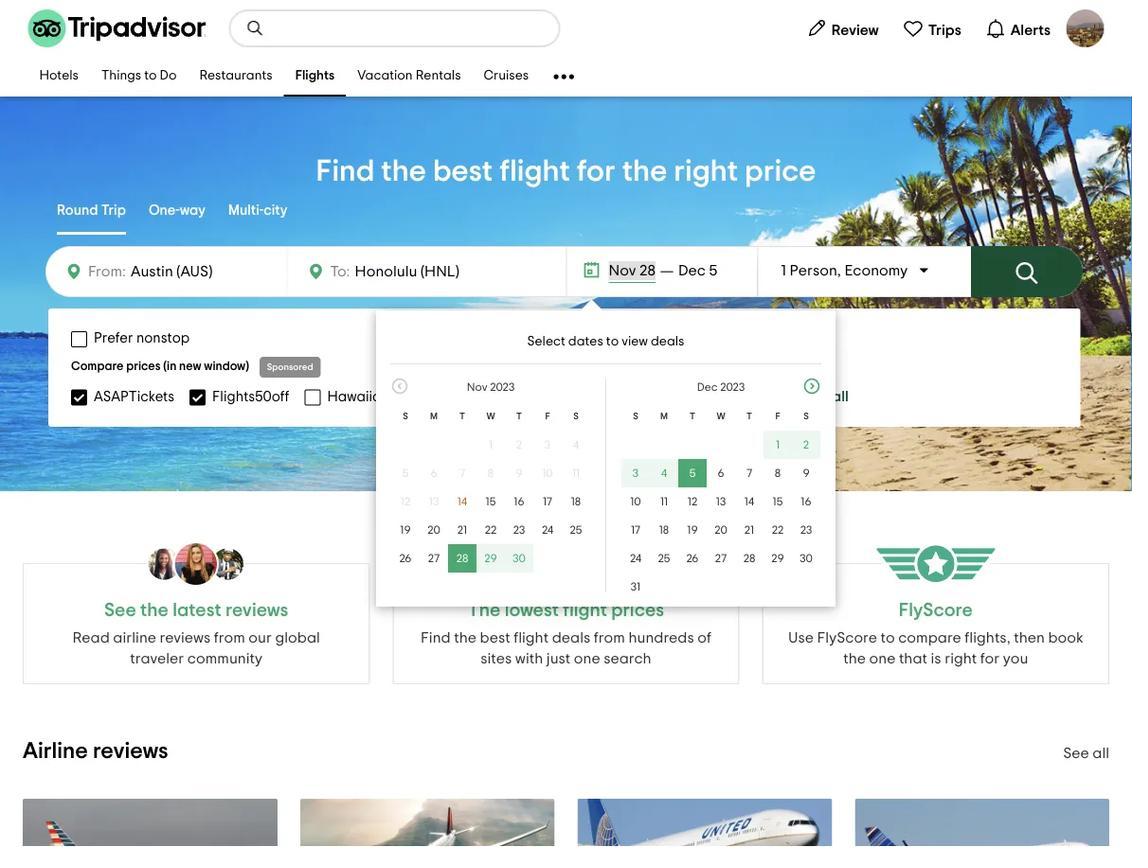 Task type: vqa. For each thing, say whether or not it's contained in the screenshot.
1st the 5h from the top of the page
no



Task type: describe. For each thing, give the bounding box(es) containing it.
0 horizontal spatial 5
[[402, 468, 409, 479]]

search image
[[246, 19, 265, 38]]

the inside use flyscore to compare flights, then book the one that is right for you
[[843, 652, 866, 667]]

0 horizontal spatial 28
[[456, 553, 468, 565]]

w for nov
[[486, 412, 495, 422]]

see the latest reviews
[[104, 602, 288, 621]]

1 horizontal spatial 25
[[658, 553, 670, 565]]

use
[[788, 631, 814, 646]]

2 t from the left
[[516, 412, 522, 422]]

then
[[1014, 631, 1045, 646]]

select for select all
[[786, 389, 829, 405]]

alerts link
[[977, 9, 1059, 47]]

round trip
[[57, 203, 126, 218]]

lowest
[[505, 602, 559, 621]]

way
[[180, 203, 206, 218]]

do
[[160, 70, 177, 83]]

from:
[[88, 264, 126, 279]]

0 vertical spatial 17
[[543, 496, 552, 508]]

,
[[837, 263, 841, 279]]

2 8 from the left
[[775, 468, 781, 479]]

2 20 from the left
[[714, 525, 727, 536]]

best for for
[[433, 156, 493, 187]]

2 2 from the left
[[803, 440, 809, 451]]

see all
[[1063, 747, 1109, 762]]

hotels link
[[28, 57, 90, 97]]

multi-city link
[[228, 189, 288, 235]]

0 horizontal spatial airline
[[23, 741, 88, 764]]

2 16 from the left
[[801, 496, 812, 508]]

multi-
[[228, 203, 264, 218]]

see for see all
[[1063, 747, 1089, 762]]

2 14 from the left
[[744, 496, 754, 508]]

to:
[[330, 264, 350, 279]]

sponsored
[[267, 363, 313, 372]]

hawaiian
[[327, 390, 389, 404]]

is
[[931, 652, 941, 667]]

use flyscore to compare flights, then book the one that is right for you
[[788, 631, 1083, 667]]

1 vertical spatial 11
[[660, 496, 668, 508]]

1 29 from the left
[[484, 553, 497, 565]]

2 horizontal spatial 5
[[709, 263, 717, 279]]

trips link
[[895, 9, 969, 47]]

tripadvisor image
[[28, 9, 206, 47]]

1 19 from the left
[[400, 525, 411, 536]]

restaurants link
[[188, 57, 284, 97]]

airline reviews link
[[23, 741, 168, 764]]

find for find the best flight for the right price
[[316, 156, 375, 187]]

0 vertical spatial to
[[144, 70, 157, 83]]

2 22 from the left
[[772, 525, 784, 536]]

view
[[622, 335, 648, 349]]

flightsearchdirect
[[633, 390, 755, 404]]

one-way
[[149, 203, 206, 218]]

profile picture image
[[1066, 9, 1104, 47]]

1 s from the left
[[403, 412, 408, 422]]

that
[[899, 652, 927, 667]]

1 9 from the left
[[516, 468, 523, 479]]

1 vertical spatial 3
[[633, 468, 639, 479]]

0 vertical spatial 11
[[572, 468, 580, 479]]

alerts
[[1011, 22, 1051, 37]]

2023 for dec 2023
[[720, 382, 745, 393]]

0 horizontal spatial 25
[[570, 525, 582, 536]]

2 s from the left
[[573, 412, 579, 422]]

new
[[179, 360, 201, 373]]

1 16 from the left
[[514, 496, 524, 508]]

compare
[[898, 631, 961, 646]]

3 s from the left
[[633, 412, 638, 422]]

0 horizontal spatial 18
[[571, 496, 581, 508]]

for you
[[980, 652, 1028, 667]]

dec for dec 5
[[678, 263, 706, 279]]

things
[[101, 70, 141, 83]]

2 12 from the left
[[688, 496, 697, 508]]

tickets
[[1076, 32, 1109, 43]]

airports
[[699, 332, 751, 346]]

vacation rentals
[[357, 70, 461, 83]]

hundreds
[[628, 631, 694, 646]]

nonstop
[[136, 332, 190, 346]]

compare
[[71, 360, 123, 373]]

hotels
[[39, 70, 79, 83]]

1 t from the left
[[459, 412, 465, 422]]

hawaiian airlines
[[327, 390, 440, 404]]

w for dec
[[717, 412, 725, 422]]

read airline reviews from our global traveler community
[[73, 631, 320, 667]]

dates
[[568, 335, 603, 349]]

2 21 from the left
[[744, 525, 754, 536]]

trips
[[928, 22, 961, 37]]

sites
[[481, 652, 512, 667]]

0 vertical spatial reviews
[[225, 602, 288, 621]]

right inside use flyscore to compare flights, then book the one that is right for you
[[945, 652, 977, 667]]

the
[[468, 602, 501, 621]]

flights50off
[[212, 390, 289, 404]]

0 horizontal spatial flights
[[295, 70, 335, 83]]

rentals
[[416, 70, 461, 83]]

2023 for nov 2023
[[490, 382, 515, 393]]

1 12 from the left
[[401, 496, 410, 508]]

s m t w t f s for nov
[[403, 412, 579, 422]]

find the best flight deals from hundreds of sites with just one search
[[421, 631, 711, 667]]

review
[[832, 22, 879, 37]]

trip
[[101, 203, 126, 218]]

one
[[869, 652, 896, 667]]

flyscore inside use flyscore to compare flights, then book the one that is right for you
[[817, 631, 877, 646]]

latest
[[173, 602, 221, 621]]

2 27 from the left
[[715, 553, 727, 565]]

traveler community
[[130, 652, 262, 667]]

multi-city
[[228, 203, 288, 218]]

0 vertical spatial flights
[[1005, 32, 1036, 43]]

airline
[[113, 631, 156, 646]]

1 horizontal spatial 28
[[639, 263, 655, 279]]

2 horizontal spatial 28
[[743, 553, 755, 565]]

the for find the best flight deals from hundreds of sites with just one search
[[454, 631, 477, 646]]

deals for flight
[[552, 631, 590, 646]]

deals for view
[[651, 335, 684, 349]]

to for use flyscore to compare flights, then book the one that is right for you
[[881, 631, 895, 646]]

0 horizontal spatial 1
[[489, 440, 493, 451]]

cruises link
[[472, 57, 540, 97]]

1 26 from the left
[[399, 553, 412, 565]]

vacation
[[357, 70, 413, 83]]

1 20 from the left
[[427, 525, 440, 536]]

2 6 from the left
[[718, 468, 724, 479]]

1 21 from the left
[[457, 525, 467, 536]]

1 horizontal spatial flyscore
[[899, 602, 973, 621]]

1 14 from the left
[[457, 496, 467, 508]]

2 29 from the left
[[771, 553, 784, 565]]

restaurants
[[199, 70, 273, 83]]

prefer nonstop
[[94, 332, 190, 346]]

nearby
[[650, 332, 696, 346]]

dec 2023
[[697, 382, 745, 393]]

prices
[[126, 360, 161, 373]]

city
[[264, 203, 288, 218]]

1 horizontal spatial 10
[[630, 496, 641, 508]]

4 s from the left
[[804, 412, 809, 422]]

1 vertical spatial 18
[[659, 525, 669, 536]]

nov for nov 28
[[609, 263, 636, 279]]

just
[[546, 652, 571, 667]]

2 30 from the left
[[800, 553, 813, 565]]

price
[[745, 156, 816, 187]]

m for dec 2023
[[660, 412, 668, 422]]

include
[[598, 332, 647, 346]]



Task type: locate. For each thing, give the bounding box(es) containing it.
all
[[832, 389, 849, 405], [1093, 747, 1109, 762]]

2 2023 from the left
[[720, 382, 745, 393]]

deals inside 'find the best flight deals from hundreds of sites with just one search'
[[552, 631, 590, 646]]

flights left vacation
[[295, 70, 335, 83]]

from left our
[[214, 631, 245, 646]]

0 horizontal spatial w
[[486, 412, 495, 422]]

0 vertical spatial airline
[[1044, 32, 1074, 43]]

read
[[73, 631, 110, 646]]

0 vertical spatial 4
[[573, 440, 579, 451]]

0 horizontal spatial all
[[832, 389, 849, 405]]

0 vertical spatial deals
[[651, 335, 684, 349]]

0 horizontal spatial find
[[316, 156, 375, 187]]

0 horizontal spatial 6
[[430, 468, 437, 479]]

from inside 'find the best flight deals from hundreds of sites with just one search'
[[594, 631, 625, 646]]

2 15 from the left
[[773, 496, 783, 508]]

deals
[[651, 335, 684, 349], [552, 631, 590, 646]]

2 19 from the left
[[687, 525, 698, 536]]

of
[[697, 631, 711, 646]]

30
[[513, 553, 526, 565], [800, 553, 813, 565]]

17
[[543, 496, 552, 508], [631, 525, 640, 536]]

flight for deals
[[514, 631, 549, 646]]

find inside 'find the best flight deals from hundreds of sites with just one search'
[[421, 631, 451, 646]]

1 8 from the left
[[488, 468, 494, 479]]

1 m from the left
[[430, 412, 438, 422]]

1 horizontal spatial 29
[[771, 553, 784, 565]]

0 vertical spatial find
[[316, 156, 375, 187]]

5 up airports at the top
[[709, 263, 717, 279]]

1 22 from the left
[[485, 525, 497, 536]]

1 horizontal spatial select
[[786, 389, 829, 405]]

deals right view
[[651, 335, 684, 349]]

airline reviews
[[23, 741, 168, 764]]

right
[[674, 156, 738, 187], [945, 652, 977, 667]]

include nearby airports
[[598, 332, 751, 346]]

0 vertical spatial flight
[[499, 156, 570, 187]]

2 w from the left
[[717, 412, 725, 422]]

None search field
[[231, 11, 558, 45]]

select for select dates to view deals
[[527, 335, 565, 349]]

with
[[515, 652, 543, 667]]

m down flightsearchdirect
[[660, 412, 668, 422]]

0 vertical spatial dec
[[678, 263, 706, 279]]

nov 28
[[609, 263, 655, 279]]

0 horizontal spatial 4
[[573, 440, 579, 451]]

0 horizontal spatial s m t w t f s
[[403, 412, 579, 422]]

2 7 from the left
[[746, 468, 752, 479]]

2 m from the left
[[660, 412, 668, 422]]

airlines
[[392, 390, 440, 404]]

2 from from the left
[[594, 631, 625, 646]]

1 horizontal spatial 26
[[686, 553, 699, 565]]

flyscore
[[899, 602, 973, 621], [817, 631, 877, 646]]

1 horizontal spatial 5
[[689, 468, 696, 479]]

4 down unpublishedflight
[[573, 440, 579, 451]]

1 13 from the left
[[429, 496, 439, 508]]

1 horizontal spatial right
[[945, 652, 977, 667]]

0 horizontal spatial select
[[527, 335, 565, 349]]

1 horizontal spatial to
[[606, 335, 619, 349]]

best for deals
[[480, 631, 510, 646]]

2 down unpublishedflight
[[516, 440, 522, 451]]

3
[[545, 440, 551, 451], [633, 468, 639, 479]]

24 up 'lowest'
[[542, 525, 553, 536]]

nov 2023
[[467, 382, 515, 393]]

30 up 'lowest'
[[513, 553, 526, 565]]

1 person , economy
[[781, 263, 908, 279]]

reviews inside read airline reviews from our global traveler community
[[160, 631, 211, 646]]

4 down flightsearchdirect
[[661, 468, 667, 479]]

0 horizontal spatial deals
[[552, 631, 590, 646]]

s
[[403, 412, 408, 422], [573, 412, 579, 422], [633, 412, 638, 422], [804, 412, 809, 422]]

1 horizontal spatial 7
[[746, 468, 752, 479]]

to left do at the left of page
[[144, 70, 157, 83]]

24
[[542, 525, 553, 536], [630, 553, 641, 565]]

0 vertical spatial 10
[[542, 468, 553, 479]]

1 horizontal spatial 30
[[800, 553, 813, 565]]

our
[[249, 631, 272, 646]]

dec right nov 28
[[678, 263, 706, 279]]

6 down airlines
[[430, 468, 437, 479]]

0 vertical spatial best
[[433, 156, 493, 187]]

1 horizontal spatial 22
[[772, 525, 784, 536]]

select right dec 2023
[[786, 389, 829, 405]]

0 horizontal spatial 2
[[516, 440, 522, 451]]

1 horizontal spatial deals
[[651, 335, 684, 349]]

18
[[571, 496, 581, 508], [659, 525, 669, 536]]

best
[[433, 156, 493, 187], [480, 631, 510, 646]]

2 23 from the left
[[800, 525, 812, 536]]

5
[[709, 263, 717, 279], [402, 468, 409, 479], [689, 468, 696, 479]]

14
[[457, 496, 467, 508], [744, 496, 754, 508]]

the for see the latest reviews
[[140, 602, 169, 621]]

30 up use
[[800, 553, 813, 565]]

nov up the include
[[609, 263, 636, 279]]

2 13 from the left
[[716, 496, 726, 508]]

dec down airports at the top
[[697, 382, 718, 393]]

cheap
[[969, 32, 1002, 43]]

select dates to view deals
[[527, 335, 684, 349]]

1 vertical spatial 10
[[630, 496, 641, 508]]

1 horizontal spatial 6
[[718, 468, 724, 479]]

0 vertical spatial nov
[[609, 263, 636, 279]]

compare prices (in new window)
[[71, 360, 249, 373]]

2 horizontal spatial to
[[881, 631, 895, 646]]

0 horizontal spatial 19
[[400, 525, 411, 536]]

25 up the lowest flight prices
[[570, 525, 582, 536]]

1 horizontal spatial 17
[[631, 525, 640, 536]]

1 horizontal spatial 23
[[800, 525, 812, 536]]

1 horizontal spatial m
[[660, 412, 668, 422]]

flyscore up one on the right bottom of page
[[817, 631, 877, 646]]

cheap flights - airline tickets
[[969, 32, 1109, 43]]

26
[[399, 553, 412, 565], [686, 553, 699, 565]]

best inside 'find the best flight deals from hundreds of sites with just one search'
[[480, 631, 510, 646]]

1 horizontal spatial 15
[[773, 496, 783, 508]]

window)
[[204, 360, 249, 373]]

22
[[485, 525, 497, 536], [772, 525, 784, 536]]

1 vertical spatial see
[[1063, 747, 1089, 762]]

dec for dec 2023
[[697, 382, 718, 393]]

right right is
[[945, 652, 977, 667]]

from inside read airline reviews from our global traveler community
[[214, 631, 245, 646]]

find
[[316, 156, 375, 187], [421, 631, 451, 646]]

economy
[[845, 263, 908, 279]]

flights
[[1005, 32, 1036, 43], [295, 70, 335, 83]]

1 23 from the left
[[513, 525, 525, 536]]

unpublishedflight
[[478, 390, 596, 404]]

f for nov 2023
[[545, 412, 550, 422]]

to
[[144, 70, 157, 83], [606, 335, 619, 349], [881, 631, 895, 646]]

reviews
[[225, 602, 288, 621], [160, 631, 211, 646], [93, 741, 168, 764]]

round
[[57, 203, 98, 218]]

1 15 from the left
[[486, 496, 496, 508]]

1 vertical spatial airline
[[23, 741, 88, 764]]

1 vertical spatial find
[[421, 631, 451, 646]]

s down flightsearchdirect
[[633, 412, 638, 422]]

9 down the select all
[[803, 468, 810, 479]]

4 t from the left
[[747, 412, 752, 422]]

1 horizontal spatial 2
[[803, 440, 809, 451]]

flight prices
[[563, 602, 664, 621]]

1 6 from the left
[[430, 468, 437, 479]]

one-
[[149, 203, 180, 218]]

all for see all
[[1093, 747, 1109, 762]]

flights,
[[965, 631, 1011, 646]]

right left price
[[674, 156, 738, 187]]

to inside use flyscore to compare flights, then book the one that is right for you
[[881, 631, 895, 646]]

0 horizontal spatial 29
[[484, 553, 497, 565]]

s down airlines
[[403, 412, 408, 422]]

for
[[577, 156, 616, 187]]

1 30 from the left
[[513, 553, 526, 565]]

see all link
[[1063, 747, 1109, 762]]

1 horizontal spatial f
[[775, 412, 780, 422]]

10 down unpublishedflight
[[542, 468, 553, 479]]

1
[[781, 263, 786, 279], [489, 440, 493, 451], [776, 440, 780, 451]]

0 horizontal spatial 20
[[427, 525, 440, 536]]

0 horizontal spatial see
[[104, 602, 136, 621]]

0 vertical spatial 24
[[542, 525, 553, 536]]

1 horizontal spatial 19
[[687, 525, 698, 536]]

0 vertical spatial flyscore
[[899, 602, 973, 621]]

0 horizontal spatial flyscore
[[817, 631, 877, 646]]

1 s m t w t f s from the left
[[403, 412, 579, 422]]

4
[[573, 440, 579, 451], [661, 468, 667, 479]]

3 t from the left
[[690, 412, 695, 422]]

0 vertical spatial 3
[[545, 440, 551, 451]]

5 down flightsearchdirect
[[689, 468, 696, 479]]

1 horizontal spatial 16
[[801, 496, 812, 508]]

the
[[381, 156, 426, 187], [622, 156, 667, 187], [140, 602, 169, 621], [454, 631, 477, 646], [843, 652, 866, 667]]

19
[[400, 525, 411, 536], [687, 525, 698, 536]]

0 horizontal spatial 23
[[513, 525, 525, 536]]

flight for for
[[499, 156, 570, 187]]

8
[[488, 468, 494, 479], [775, 468, 781, 479]]

find the best flight for the right price
[[316, 156, 816, 187]]

0 horizontal spatial 24
[[542, 525, 553, 536]]

flight up with
[[514, 631, 549, 646]]

2 horizontal spatial 1
[[781, 263, 786, 279]]

1 horizontal spatial 9
[[803, 468, 810, 479]]

1 vertical spatial deals
[[552, 631, 590, 646]]

asaptickets
[[94, 390, 174, 404]]

2 s m t w t f s from the left
[[633, 412, 809, 422]]

0 horizontal spatial 21
[[457, 525, 467, 536]]

0 horizontal spatial 22
[[485, 525, 497, 536]]

From where? text field
[[126, 259, 275, 285]]

0 horizontal spatial 14
[[457, 496, 467, 508]]

1 horizontal spatial 21
[[744, 525, 754, 536]]

flight inside 'find the best flight deals from hundreds of sites with just one search'
[[514, 631, 549, 646]]

1 vertical spatial 17
[[631, 525, 640, 536]]

cruises
[[484, 70, 529, 83]]

12
[[401, 496, 410, 508], [688, 496, 697, 508]]

1 horizontal spatial 24
[[630, 553, 641, 565]]

book
[[1048, 631, 1083, 646]]

vacation rentals link
[[346, 57, 472, 97]]

s m t w t f s down dec 2023
[[633, 412, 809, 422]]

2 f from the left
[[775, 412, 780, 422]]

s down unpublishedflight
[[573, 412, 579, 422]]

person
[[790, 263, 837, 279]]

1 horizontal spatial 4
[[661, 468, 667, 479]]

0 horizontal spatial m
[[430, 412, 438, 422]]

review link
[[798, 9, 887, 47]]

1 horizontal spatial 3
[[633, 468, 639, 479]]

5 down airlines
[[402, 468, 409, 479]]

see for see the latest reviews
[[104, 602, 136, 621]]

31
[[631, 582, 641, 593]]

1 horizontal spatial 12
[[688, 496, 697, 508]]

1 vertical spatial select
[[786, 389, 829, 405]]

1 horizontal spatial see
[[1063, 747, 1089, 762]]

2023 down airports at the top
[[720, 382, 745, 393]]

1 vertical spatial flight
[[514, 631, 549, 646]]

0 horizontal spatial from
[[214, 631, 245, 646]]

-
[[1038, 32, 1041, 43]]

find for find the best flight deals from hundreds of sites with just one search
[[421, 631, 451, 646]]

0 vertical spatial right
[[674, 156, 738, 187]]

0 horizontal spatial 30
[[513, 553, 526, 565]]

from up one search
[[594, 631, 625, 646]]

1 horizontal spatial 1
[[776, 440, 780, 451]]

0 horizontal spatial 26
[[399, 553, 412, 565]]

round trip link
[[57, 189, 126, 235]]

s down the select all
[[804, 412, 809, 422]]

m down airlines
[[430, 412, 438, 422]]

see
[[104, 602, 136, 621], [1063, 747, 1089, 762]]

2 down the select all
[[803, 440, 809, 451]]

the for find the best flight for the right price
[[381, 156, 426, 187]]

1 vertical spatial best
[[480, 631, 510, 646]]

1 vertical spatial 25
[[658, 553, 670, 565]]

deals up just
[[552, 631, 590, 646]]

1 2 from the left
[[516, 440, 522, 451]]

select left dates
[[527, 335, 565, 349]]

prefer
[[94, 332, 133, 346]]

25 up flight prices
[[658, 553, 670, 565]]

m for nov 2023
[[430, 412, 438, 422]]

nov for nov 2023
[[467, 382, 487, 393]]

9 down unpublishedflight
[[516, 468, 523, 479]]

1 vertical spatial nov
[[467, 382, 487, 393]]

0 horizontal spatial 16
[[514, 496, 524, 508]]

1 7 from the left
[[459, 468, 465, 479]]

2 vertical spatial reviews
[[93, 741, 168, 764]]

2 9 from the left
[[803, 468, 810, 479]]

to for select dates to view deals
[[606, 335, 619, 349]]

2 vertical spatial to
[[881, 631, 895, 646]]

27
[[428, 553, 440, 565], [715, 553, 727, 565]]

0 vertical spatial all
[[832, 389, 849, 405]]

flights link
[[284, 57, 346, 97]]

1 2023 from the left
[[490, 382, 515, 393]]

To where? text field
[[350, 260, 516, 284]]

2 26 from the left
[[686, 553, 699, 565]]

1 horizontal spatial 27
[[715, 553, 727, 565]]

1 horizontal spatial airline
[[1044, 32, 1074, 43]]

10
[[542, 468, 553, 479], [630, 496, 641, 508]]

dec 5
[[678, 263, 717, 279]]

10 up 31 at the bottom right of the page
[[630, 496, 641, 508]]

1 vertical spatial dec
[[697, 382, 718, 393]]

0 horizontal spatial 15
[[486, 496, 496, 508]]

1 w from the left
[[486, 412, 495, 422]]

24 up 31 at the bottom right of the page
[[630, 553, 641, 565]]

1 horizontal spatial 18
[[659, 525, 669, 536]]

global
[[275, 631, 320, 646]]

w down nov 2023
[[486, 412, 495, 422]]

dec
[[678, 263, 706, 279], [697, 382, 718, 393]]

1 f from the left
[[545, 412, 550, 422]]

flight left for
[[499, 156, 570, 187]]

13
[[429, 496, 439, 508], [716, 496, 726, 508]]

1 vertical spatial to
[[606, 335, 619, 349]]

1 from from the left
[[214, 631, 245, 646]]

s m t w t f s down nov 2023
[[403, 412, 579, 422]]

nov right airlines
[[467, 382, 487, 393]]

flyscore up compare
[[899, 602, 973, 621]]

20
[[427, 525, 440, 536], [714, 525, 727, 536]]

0 horizontal spatial 10
[[542, 468, 553, 479]]

the inside 'find the best flight deals from hundreds of sites with just one search'
[[454, 631, 477, 646]]

things to do
[[101, 70, 177, 83]]

to up one on the right bottom of page
[[881, 631, 895, 646]]

0 vertical spatial select
[[527, 335, 565, 349]]

all for select all
[[832, 389, 849, 405]]

w down dec 2023
[[717, 412, 725, 422]]

28
[[639, 263, 655, 279], [456, 553, 468, 565], [743, 553, 755, 565]]

to left view
[[606, 335, 619, 349]]

1 horizontal spatial 14
[[744, 496, 754, 508]]

flights left -
[[1005, 32, 1036, 43]]

one-way link
[[149, 189, 206, 235]]

6 down flightsearchdirect
[[718, 468, 724, 479]]

1 horizontal spatial flights
[[1005, 32, 1036, 43]]

0 vertical spatial see
[[104, 602, 136, 621]]

2023 right airlines
[[490, 382, 515, 393]]

s m t w t f s for dec
[[633, 412, 809, 422]]

1 vertical spatial 24
[[630, 553, 641, 565]]

f for dec 2023
[[775, 412, 780, 422]]

1 27 from the left
[[428, 553, 440, 565]]

(in
[[163, 360, 177, 373]]



